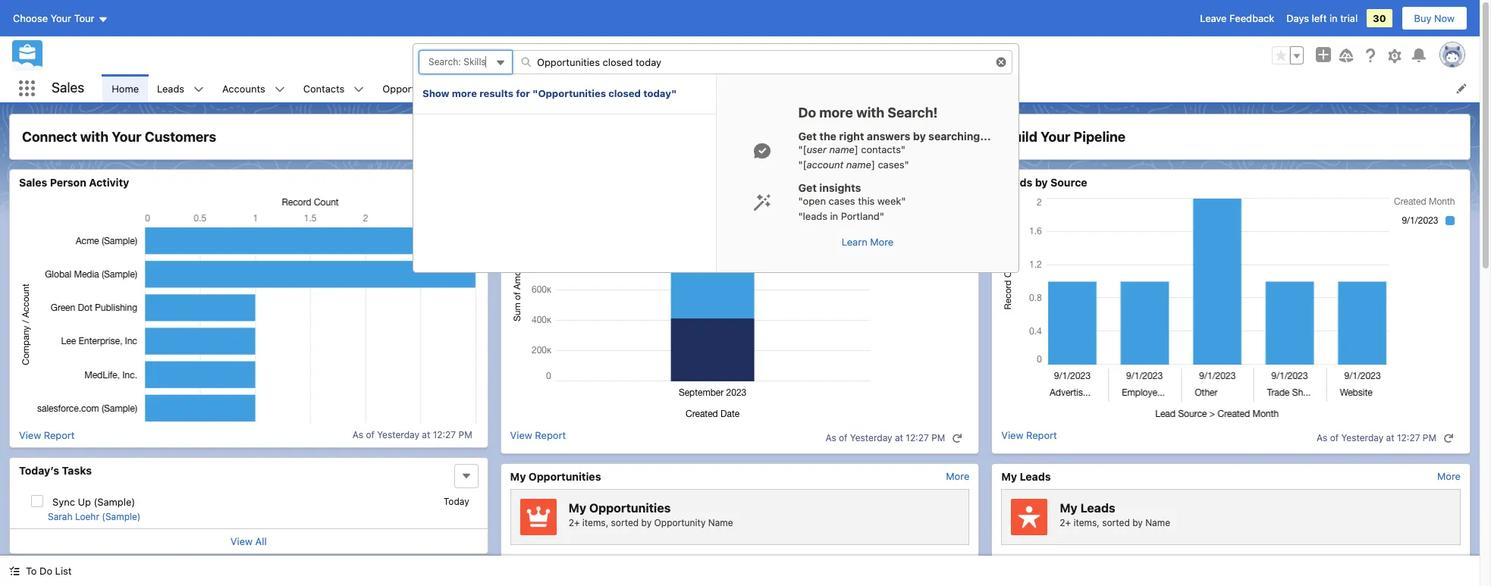 Task type: vqa. For each thing, say whether or not it's contained in the screenshot.
Grand related to Campaign Name
no



Task type: locate. For each thing, give the bounding box(es) containing it.
closed
[[697, 49, 727, 61], [609, 87, 641, 99]]

view report
[[19, 429, 75, 441], [510, 429, 566, 441], [1001, 429, 1057, 441]]

0 horizontal spatial more link
[[946, 470, 970, 482]]

my opportunities
[[510, 470, 601, 483]]

2 more from the left
[[1437, 470, 1461, 482]]

of
[[366, 429, 375, 441], [839, 432, 848, 444], [1330, 432, 1339, 444]]

today's events
[[19, 570, 98, 583]]

reports
[[719, 82, 755, 94]]

buy
[[1414, 12, 1432, 24]]

dashboards
[[626, 82, 681, 94]]

1 vertical spatial with
[[80, 129, 109, 145]]

opportunities inside button
[[631, 49, 694, 61]]

1 view report from the left
[[19, 429, 75, 441]]

with right connect
[[80, 129, 109, 145]]

as of yesterday at 12:​27 pm for my opportunities
[[826, 432, 945, 444]]

0 horizontal spatial your
[[51, 12, 71, 24]]

text default image left user
[[753, 142, 771, 160]]

0 horizontal spatial sorted
[[611, 517, 639, 528]]

2 horizontal spatial of
[[1330, 432, 1339, 444]]

get the right answers by searching... "[ user name ] contacts" "[ account name ] cases"
[[798, 130, 991, 170]]

2 more link from the left
[[1437, 470, 1461, 482]]

do right to
[[40, 565, 52, 577]]

my inside my leads 2+ items, sorted by name
[[1060, 501, 1078, 515]]

items, inside my opportunities 2+ items, sorted by opportunity name
[[582, 517, 608, 528]]

0 vertical spatial sales
[[52, 80, 84, 96]]

results
[[480, 87, 514, 99]]

text default image inside "contacts" list item
[[354, 84, 364, 95]]

2+ inside my leads 2+ items, sorted by name
[[1060, 517, 1071, 528]]

get for get insights
[[798, 181, 817, 194]]

view report up today's
[[19, 429, 75, 441]]

home link
[[103, 74, 148, 102]]

1 name from the left
[[708, 517, 733, 528]]

0 horizontal spatial text default image
[[193, 84, 204, 95]]

as for my leads
[[1317, 432, 1328, 444]]

1 horizontal spatial more
[[819, 105, 853, 121]]

1 more link from the left
[[946, 470, 970, 482]]

sales
[[52, 80, 84, 96], [19, 176, 47, 189]]

name down right
[[829, 143, 855, 155]]

your
[[51, 12, 71, 24], [112, 129, 142, 145], [1041, 129, 1071, 145]]

1 vertical spatial ]
[[871, 158, 875, 170]]

opportunities inside list item
[[383, 82, 445, 94]]

to
[[26, 565, 37, 577]]

2+ for my leads
[[1060, 517, 1071, 528]]

1 horizontal spatial with
[[856, 105, 885, 121]]

get up user
[[798, 130, 817, 143]]

get inside get the right answers by searching... "[ user name ] contacts" "[ account name ] cases"
[[798, 130, 817, 143]]

2 items, from the left
[[1074, 517, 1100, 528]]

text default image left "open
[[753, 193, 771, 212]]

2 horizontal spatial view report
[[1001, 429, 1057, 441]]

0 vertical spatial ]
[[855, 143, 858, 155]]

view report for build
[[1001, 429, 1057, 441]]

report up 'my leads'
[[1026, 429, 1057, 441]]

my for my opportunities 2+ items, sorted by opportunity name
[[569, 501, 586, 515]]

1 items, from the left
[[582, 517, 608, 528]]

left
[[1312, 12, 1327, 24]]

1 horizontal spatial as
[[826, 432, 836, 444]]

0 vertical spatial get
[[798, 130, 817, 143]]

portland"
[[841, 210, 884, 222]]

1 horizontal spatial more
[[1437, 470, 1461, 482]]

1 horizontal spatial pm
[[932, 432, 945, 444]]

0 horizontal spatial as
[[353, 429, 363, 441]]

1 horizontal spatial report
[[535, 429, 566, 441]]

in inside get insights "open cases this week" "leads in portland"
[[830, 210, 838, 222]]

1 horizontal spatial view report
[[510, 429, 566, 441]]

1 sorted from the left
[[611, 517, 639, 528]]

1 horizontal spatial in
[[1330, 12, 1338, 24]]

yesterday for my leads
[[1341, 432, 1384, 444]]

name down contacts"
[[846, 158, 871, 170]]

view report link up today's
[[19, 429, 75, 441]]

1 horizontal spatial ]
[[871, 158, 875, 170]]

your right build
[[1041, 129, 1071, 145]]

build
[[1004, 129, 1038, 145]]

0 horizontal spatial pm
[[459, 429, 472, 441]]

with up answers
[[856, 105, 885, 121]]

2 2+ from the left
[[1060, 517, 1071, 528]]

text default image
[[274, 84, 285, 95], [354, 84, 364, 95], [753, 142, 771, 160], [753, 193, 771, 212], [9, 566, 20, 577]]

1 horizontal spatial as of yesterday at 12:​27 pm
[[826, 432, 945, 444]]

2 name from the left
[[1145, 517, 1170, 528]]

today's tasks
[[19, 464, 92, 477]]

report for connect
[[44, 429, 75, 441]]

view report link for build your pipeline
[[1001, 429, 1057, 447]]

my inside my opportunities 2+ items, sorted by opportunity name
[[569, 501, 586, 515]]

2 sorted from the left
[[1102, 517, 1130, 528]]

0 horizontal spatial sales
[[19, 176, 47, 189]]

do up user
[[798, 105, 816, 121]]

sales left person
[[19, 176, 47, 189]]

1 horizontal spatial do
[[798, 105, 816, 121]]

view up today's
[[19, 429, 41, 441]]

0 horizontal spatial do
[[40, 565, 52, 577]]

1 horizontal spatial 12:​27
[[906, 432, 929, 444]]

people: opportunities closed today button
[[565, 43, 868, 68]]

to do list button
[[0, 556, 81, 586]]

1 vertical spatial do
[[40, 565, 52, 577]]

] down contacts"
[[871, 158, 875, 170]]

0 vertical spatial name
[[829, 143, 855, 155]]

choose your tour
[[13, 12, 94, 24]]

items, inside my leads 2+ items, sorted by name
[[1074, 517, 1100, 528]]

1 horizontal spatial at
[[895, 432, 903, 444]]

opportunities inside my opportunities 2+ items, sorted by opportunity name
[[589, 501, 671, 515]]

1 "[ from the top
[[798, 143, 807, 155]]

1 horizontal spatial sales
[[52, 80, 84, 96]]

1 horizontal spatial view report link
[[510, 429, 566, 447]]

leads by source
[[1001, 176, 1087, 189]]

choose your tour button
[[12, 6, 109, 30]]

0 horizontal spatial items,
[[582, 517, 608, 528]]

at for my opportunities
[[895, 432, 903, 444]]

0 horizontal spatial report
[[44, 429, 75, 441]]

view up my opportunities
[[510, 429, 532, 441]]

by inside get the right answers by searching... "[ user name ] contacts" "[ account name ] cases"
[[913, 130, 926, 143]]

0 horizontal spatial at
[[422, 429, 430, 441]]

in right left
[[1330, 12, 1338, 24]]

2 horizontal spatial pm
[[1423, 432, 1437, 444]]

view left all
[[230, 535, 253, 547]]

text default image left to
[[9, 566, 20, 577]]

text default image for my leads
[[1443, 433, 1454, 444]]

(sample) up sarah loehr (sample) link
[[94, 496, 135, 508]]

2 view report from the left
[[510, 429, 566, 441]]

1 get from the top
[[798, 130, 817, 143]]

0 horizontal spatial view report
[[19, 429, 75, 441]]

1 horizontal spatial name
[[1145, 517, 1170, 528]]

more link
[[946, 470, 970, 482], [1437, 470, 1461, 482]]

2+ for my opportunities
[[569, 517, 580, 528]]

1 view report link from the left
[[19, 429, 75, 441]]

opportunity
[[654, 517, 706, 528]]

in down cases
[[830, 210, 838, 222]]

0 vertical spatial "[
[[798, 143, 807, 155]]

text default image for my opportunities
[[952, 433, 963, 444]]

1 horizontal spatial closed
[[697, 49, 727, 61]]

text default image inside to do list button
[[9, 566, 20, 577]]

people:
[[594, 49, 629, 61]]

1 horizontal spatial items,
[[1074, 517, 1100, 528]]

items, for leads
[[1074, 517, 1100, 528]]

0 horizontal spatial name
[[708, 517, 733, 528]]

1 horizontal spatial sorted
[[1102, 517, 1130, 528]]

1 vertical spatial get
[[798, 181, 817, 194]]

0 horizontal spatial yesterday
[[377, 429, 419, 441]]

text default image right contacts at the top left of page
[[354, 84, 364, 95]]

"[
[[798, 143, 807, 155], [798, 158, 807, 170]]

0 horizontal spatial more
[[946, 470, 970, 482]]

1 vertical spatial more
[[819, 105, 853, 121]]

customers
[[145, 129, 216, 145]]

do
[[798, 105, 816, 121], [40, 565, 52, 577]]

sales up connect
[[52, 80, 84, 96]]

with
[[856, 105, 885, 121], [80, 129, 109, 145]]

1 2+ from the left
[[569, 517, 580, 528]]

name
[[708, 517, 733, 528], [1145, 517, 1170, 528]]

0 vertical spatial more
[[452, 87, 477, 99]]

your inside dropdown button
[[51, 12, 71, 24]]

view report link up 'my leads'
[[1001, 429, 1057, 447]]

2 horizontal spatial at
[[1386, 432, 1395, 444]]

view report up my opportunities
[[510, 429, 566, 441]]

report up the today's tasks
[[44, 429, 75, 441]]

view report link
[[19, 429, 75, 441], [510, 429, 566, 447], [1001, 429, 1057, 447]]

view report up 'my leads'
[[1001, 429, 1057, 441]]

0 vertical spatial with
[[856, 105, 885, 121]]

my
[[510, 470, 526, 483], [1001, 470, 1017, 483], [569, 501, 586, 515], [1060, 501, 1078, 515]]

2+
[[569, 517, 580, 528], [1060, 517, 1071, 528]]

view up 'my leads'
[[1001, 429, 1024, 441]]

sorted
[[611, 517, 639, 528], [1102, 517, 1130, 528]]

12:​27
[[433, 429, 456, 441], [906, 432, 929, 444], [1397, 432, 1420, 444]]

trial
[[1340, 12, 1358, 24]]

"[ up account
[[798, 143, 807, 155]]

name
[[829, 143, 855, 155], [846, 158, 871, 170]]

1 horizontal spatial of
[[839, 432, 848, 444]]

your left tour
[[51, 12, 71, 24]]

sync up (sample) link
[[52, 496, 135, 508]]

1 horizontal spatial more link
[[1437, 470, 1461, 482]]

reports list item
[[710, 74, 783, 102]]

2 horizontal spatial text default image
[[1443, 433, 1454, 444]]

leave feedback
[[1200, 12, 1274, 24]]

0 horizontal spatial 2+
[[569, 517, 580, 528]]

3 view report link from the left
[[1001, 429, 1057, 447]]

all
[[255, 535, 267, 547]]

sales for sales person activity
[[19, 176, 47, 189]]

(sample) down sync up (sample) link
[[102, 511, 141, 522]]

more right 'show'
[[452, 87, 477, 99]]

text default image inside accounts list item
[[274, 84, 285, 95]]

1 report from the left
[[44, 429, 75, 441]]

0 vertical spatial (sample)
[[94, 496, 135, 508]]

3 view report from the left
[[1001, 429, 1057, 441]]

0 vertical spatial closed
[[697, 49, 727, 61]]

0 horizontal spatial in
[[830, 210, 838, 222]]

2 horizontal spatial report
[[1026, 429, 1057, 441]]

view report link up my opportunities
[[510, 429, 566, 447]]

get inside get insights "open cases this week" "leads in portland"
[[798, 181, 817, 194]]

in
[[1330, 12, 1338, 24], [830, 210, 838, 222]]

show more results for "opportunities closed today"
[[422, 87, 677, 99]]

to do list
[[26, 565, 72, 577]]

sorted for leads
[[1102, 517, 1130, 528]]

this
[[858, 195, 875, 207]]

sales person activity
[[19, 176, 129, 189]]

1 horizontal spatial text default image
[[952, 433, 963, 444]]

my inside my opportunities link
[[510, 470, 526, 483]]

opportunities
[[631, 49, 694, 61], [383, 82, 445, 94], [529, 470, 601, 483], [589, 501, 671, 515]]

3 report from the left
[[1026, 429, 1057, 441]]

2 horizontal spatial 12:​27
[[1397, 432, 1420, 444]]

by inside my opportunities 2+ items, sorted by opportunity name
[[641, 517, 652, 528]]

at
[[422, 429, 430, 441], [895, 432, 903, 444], [1386, 432, 1395, 444]]

sorted inside my opportunities 2+ items, sorted by opportunity name
[[611, 517, 639, 528]]

more for my leads
[[1437, 470, 1461, 482]]

list
[[103, 74, 1480, 102]]

0 horizontal spatial view report link
[[19, 429, 75, 441]]

sorted inside my leads 2+ items, sorted by name
[[1102, 517, 1130, 528]]

2 horizontal spatial as of yesterday at 12:​27 pm
[[1317, 432, 1437, 444]]

0 horizontal spatial with
[[80, 129, 109, 145]]

my for my opportunities
[[510, 470, 526, 483]]

closed left "today""
[[609, 87, 641, 99]]

items,
[[582, 517, 608, 528], [1074, 517, 1100, 528]]

my inside my leads link
[[1001, 470, 1017, 483]]

text default image
[[193, 84, 204, 95], [952, 433, 963, 444], [1443, 433, 1454, 444]]

2 horizontal spatial your
[[1041, 129, 1071, 145]]

] down right
[[855, 143, 858, 155]]

text default image right accounts
[[274, 84, 285, 95]]

closed inside people: opportunities closed today button
[[697, 49, 727, 61]]

(sample)
[[94, 496, 135, 508], [102, 511, 141, 522]]

my opportunities 2+ items, sorted by opportunity name
[[569, 501, 733, 528]]

pm
[[459, 429, 472, 441], [932, 432, 945, 444], [1423, 432, 1437, 444]]

closed left today
[[697, 49, 727, 61]]

today
[[444, 496, 469, 507]]

report up my opportunities
[[535, 429, 566, 441]]

sync up (sample) sarah loehr (sample)
[[48, 496, 141, 522]]

1 horizontal spatial your
[[112, 129, 142, 145]]

get up "open
[[798, 181, 817, 194]]

by
[[913, 130, 926, 143], [1035, 176, 1048, 189], [641, 517, 652, 528], [1133, 517, 1143, 528]]

0 horizontal spatial more
[[452, 87, 477, 99]]

1 vertical spatial sales
[[19, 176, 47, 189]]

1 more from the left
[[946, 470, 970, 482]]

leads
[[157, 82, 184, 94], [1001, 176, 1033, 189], [1020, 470, 1051, 483], [1081, 501, 1115, 515]]

accounts link
[[213, 74, 274, 102]]

2 horizontal spatial view report link
[[1001, 429, 1057, 447]]

your down "home" at the left top of page
[[112, 129, 142, 145]]

view
[[19, 429, 41, 441], [510, 429, 532, 441], [1001, 429, 1024, 441], [230, 535, 253, 547]]

yesterday for my opportunities
[[850, 432, 892, 444]]

]
[[855, 143, 858, 155], [871, 158, 875, 170]]

None text field
[[419, 50, 513, 74]]

0 horizontal spatial of
[[366, 429, 375, 441]]

forecasts link
[[553, 74, 617, 102]]

leave
[[1200, 12, 1227, 24]]

"[ down user
[[798, 158, 807, 170]]

my opportunities link
[[510, 470, 601, 483]]

buy now
[[1414, 12, 1455, 24]]

2 horizontal spatial as
[[1317, 432, 1328, 444]]

2+ inside my opportunities 2+ items, sorted by opportunity name
[[569, 517, 580, 528]]

0 horizontal spatial ]
[[855, 143, 858, 155]]

1 vertical spatial closed
[[609, 87, 641, 99]]

as
[[353, 429, 363, 441], [826, 432, 836, 444], [1317, 432, 1328, 444]]

2 horizontal spatial yesterday
[[1341, 432, 1384, 444]]

1 horizontal spatial yesterday
[[850, 432, 892, 444]]

2 get from the top
[[798, 181, 817, 194]]

group
[[1272, 46, 1304, 64]]

more up the the
[[819, 105, 853, 121]]

1 vertical spatial "[
[[798, 158, 807, 170]]

1 vertical spatial in
[[830, 210, 838, 222]]

1 horizontal spatial 2+
[[1060, 517, 1071, 528]]

2 "[ from the top
[[798, 158, 807, 170]]



Task type: describe. For each thing, give the bounding box(es) containing it.
user
[[807, 143, 827, 155]]

list containing home
[[103, 74, 1480, 102]]

report for build
[[1026, 429, 1057, 441]]

more for with
[[819, 105, 853, 121]]

calendar list item
[[474, 74, 553, 102]]

pipeline
[[1074, 129, 1126, 145]]

"open
[[798, 195, 826, 207]]

contacts"
[[861, 143, 906, 155]]

sarah loehr (sample) link
[[48, 511, 141, 523]]

right
[[839, 130, 864, 143]]

"opportunities
[[533, 87, 606, 99]]

my leads link
[[1001, 470, 1051, 483]]

reports link
[[710, 74, 764, 102]]

forecasts
[[562, 82, 607, 94]]

name inside my leads 2+ items, sorted by name
[[1145, 517, 1170, 528]]

calendar link
[[474, 74, 534, 102]]

more for results
[[452, 87, 477, 99]]

1 vertical spatial (sample)
[[102, 511, 141, 522]]

today's
[[19, 464, 59, 477]]

my for my leads
[[1001, 470, 1017, 483]]

by inside my leads 2+ items, sorted by name
[[1133, 517, 1143, 528]]

my for my leads 2+ items, sorted by name
[[1060, 501, 1078, 515]]

leads inside list item
[[157, 82, 184, 94]]

today's
[[19, 570, 60, 583]]

connect with your customers
[[22, 129, 216, 145]]

your for build
[[1041, 129, 1071, 145]]

pm for my opportunities
[[932, 432, 945, 444]]

home
[[112, 82, 139, 94]]

"leads
[[798, 210, 827, 222]]

opportunities for people: opportunities closed today
[[631, 49, 694, 61]]

dashboards link
[[617, 74, 690, 102]]

sorted for opportunities
[[611, 517, 639, 528]]

now
[[1434, 12, 1455, 24]]

opportunities list item
[[373, 74, 474, 102]]

my leads 2+ items, sorted by name
[[1060, 501, 1170, 528]]

loehr
[[75, 511, 99, 522]]

text default image inside "leads" list item
[[193, 84, 204, 95]]

contacts link
[[294, 74, 354, 102]]

12:​27 for my opportunities
[[906, 432, 929, 444]]

2 view report link from the left
[[510, 429, 566, 447]]

contacts
[[303, 82, 345, 94]]

opportunities for my opportunities
[[529, 470, 601, 483]]

of for my leads
[[1330, 432, 1339, 444]]

30
[[1373, 12, 1386, 24]]

12:​27 for my leads
[[1397, 432, 1420, 444]]

view all link
[[230, 535, 267, 547]]

feedback
[[1230, 12, 1274, 24]]

0 vertical spatial in
[[1330, 12, 1338, 24]]

opportunities link
[[373, 74, 455, 102]]

items, for opportunities
[[582, 517, 608, 528]]

calendar
[[483, 82, 525, 94]]

accounts list item
[[213, 74, 294, 102]]

get insights "open cases this week" "leads in portland"
[[798, 181, 906, 222]]

0 horizontal spatial closed
[[609, 87, 641, 99]]

as for my opportunities
[[826, 432, 836, 444]]

person
[[50, 176, 86, 189]]

activity
[[89, 176, 129, 189]]

view report for connect
[[19, 429, 75, 441]]

people: opportunities closed today
[[594, 49, 756, 61]]

1 vertical spatial name
[[846, 158, 871, 170]]

Search... search field
[[512, 50, 1013, 74]]

more link for opportunities
[[946, 470, 970, 482]]

account
[[807, 158, 844, 170]]

sync
[[52, 496, 75, 508]]

up
[[78, 496, 91, 508]]

of for my opportunities
[[839, 432, 848, 444]]

connect
[[22, 129, 77, 145]]

accounts
[[222, 82, 265, 94]]

view all
[[230, 535, 267, 547]]

days left in trial
[[1287, 12, 1358, 24]]

source
[[1051, 176, 1087, 189]]

pm for my leads
[[1423, 432, 1437, 444]]

contacts list item
[[294, 74, 373, 102]]

as of yesterday at 12:​27 pm for my leads
[[1317, 432, 1437, 444]]

events
[[62, 570, 98, 583]]

more for my opportunities
[[946, 470, 970, 482]]

do inside to do list button
[[40, 565, 52, 577]]

show
[[422, 87, 449, 99]]

leads link
[[148, 74, 193, 102]]

your for choose
[[51, 12, 71, 24]]

name inside my opportunities 2+ items, sorted by opportunity name
[[708, 517, 733, 528]]

0 vertical spatial do
[[798, 105, 816, 121]]

list
[[55, 565, 72, 577]]

sarah
[[48, 511, 72, 522]]

the
[[819, 130, 837, 143]]

leads list item
[[148, 74, 213, 102]]

cases"
[[878, 158, 909, 170]]

week"
[[877, 195, 906, 207]]

tasks
[[62, 464, 92, 477]]

opportunities for my opportunities 2+ items, sorted by opportunity name
[[589, 501, 671, 515]]

sales for sales
[[52, 80, 84, 96]]

build your pipeline
[[1004, 129, 1126, 145]]

for
[[516, 87, 530, 99]]

view report link for connect with your customers
[[19, 429, 75, 441]]

insights
[[819, 181, 861, 194]]

leads inside my leads 2+ items, sorted by name
[[1081, 501, 1115, 515]]

buy now button
[[1401, 6, 1468, 30]]

today
[[730, 49, 756, 61]]

choose
[[13, 12, 48, 24]]

today"
[[643, 87, 677, 99]]

days
[[1287, 12, 1309, 24]]

my leads
[[1001, 470, 1051, 483]]

leave feedback link
[[1200, 12, 1274, 24]]

search!
[[888, 105, 938, 121]]

more link for leads
[[1437, 470, 1461, 482]]

tour
[[74, 12, 94, 24]]

0 horizontal spatial 12:​27
[[433, 429, 456, 441]]

at for my leads
[[1386, 432, 1395, 444]]

0 horizontal spatial as of yesterday at 12:​27 pm
[[353, 429, 472, 441]]

do more with search!
[[798, 105, 938, 121]]

get for get the right answers by searching...
[[798, 130, 817, 143]]

searching...
[[929, 130, 991, 143]]

2 report from the left
[[535, 429, 566, 441]]

answers
[[867, 130, 910, 143]]



